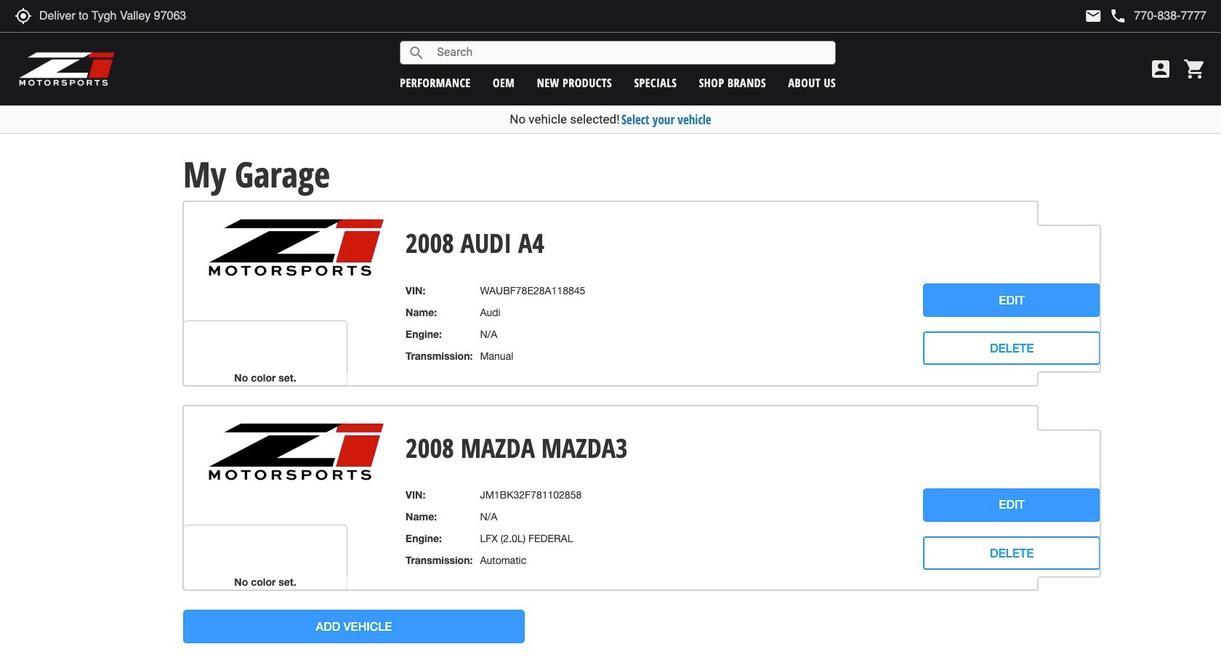 Task type: vqa. For each thing, say whether or not it's contained in the screenshot.
Z1 Products link at the top left of the page
no



Task type: describe. For each thing, give the bounding box(es) containing it.
2 z1 image from the top
[[207, 423, 386, 482]]



Task type: locate. For each thing, give the bounding box(es) containing it.
1 vertical spatial z1 image
[[207, 423, 386, 482]]

0 vertical spatial z1 image
[[207, 218, 386, 278]]

Search search field
[[426, 42, 836, 64]]

1 z1 image from the top
[[207, 218, 386, 278]]

z1 image
[[207, 218, 386, 278], [207, 423, 386, 482]]

z1 motorsports logo image
[[18, 51, 116, 87]]



